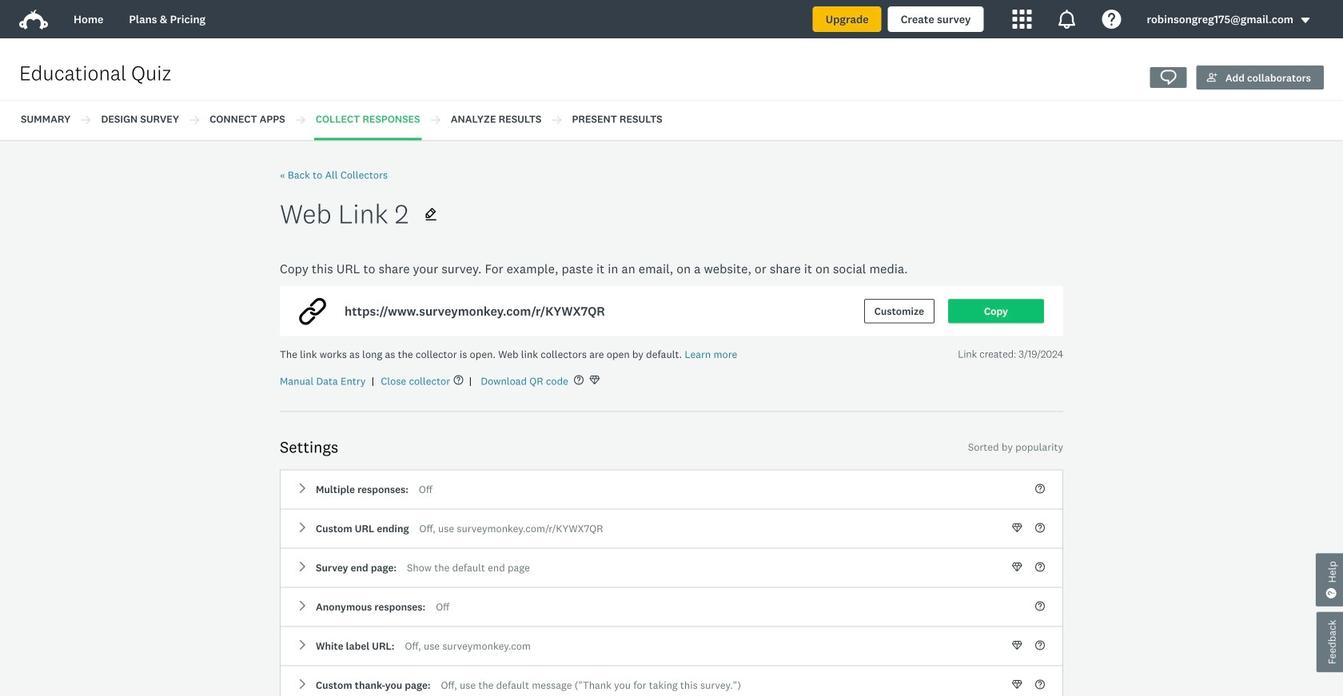 Task type: locate. For each thing, give the bounding box(es) containing it.
0 horizontal spatial products icon image
[[1013, 10, 1032, 29]]

surveymonkey logo image
[[19, 10, 48, 30]]

1 horizontal spatial products icon image
[[1058, 10, 1077, 29]]

dropdown arrow image
[[1300, 15, 1312, 26]]

products icon image
[[1013, 10, 1032, 29], [1058, 10, 1077, 29]]

None text field
[[343, 303, 698, 320]]



Task type: describe. For each thing, give the bounding box(es) containing it.
1 products icon image from the left
[[1013, 10, 1032, 29]]

2 products icon image from the left
[[1058, 10, 1077, 29]]

help icon image
[[1102, 10, 1122, 29]]



